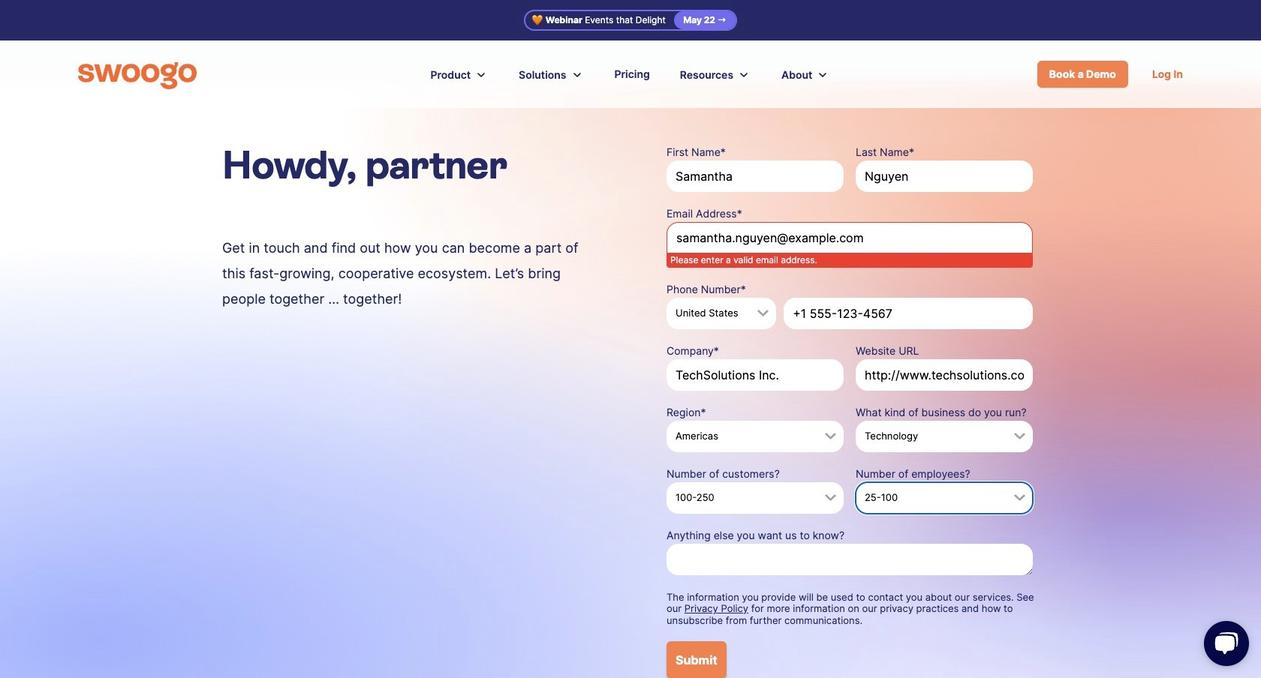 Task type: describe. For each thing, give the bounding box(es) containing it.
Work email address email field
[[667, 222, 1033, 254]]

Company name text field
[[667, 359, 844, 391]]

swoogo image
[[78, 62, 197, 89]]



Task type: locate. For each thing, give the bounding box(es) containing it.
None telephone field
[[784, 298, 1033, 329]]

None text field
[[667, 161, 844, 192]]

None submit
[[667, 642, 727, 679]]

None text field
[[856, 161, 1033, 192], [856, 359, 1033, 391], [667, 544, 1033, 576], [856, 161, 1033, 192], [856, 359, 1033, 391], [667, 544, 1033, 576]]

dialog
[[0, 0, 1262, 679]]



Task type: vqa. For each thing, say whether or not it's contained in the screenshot.
CHAT WIDGET "region"
no



